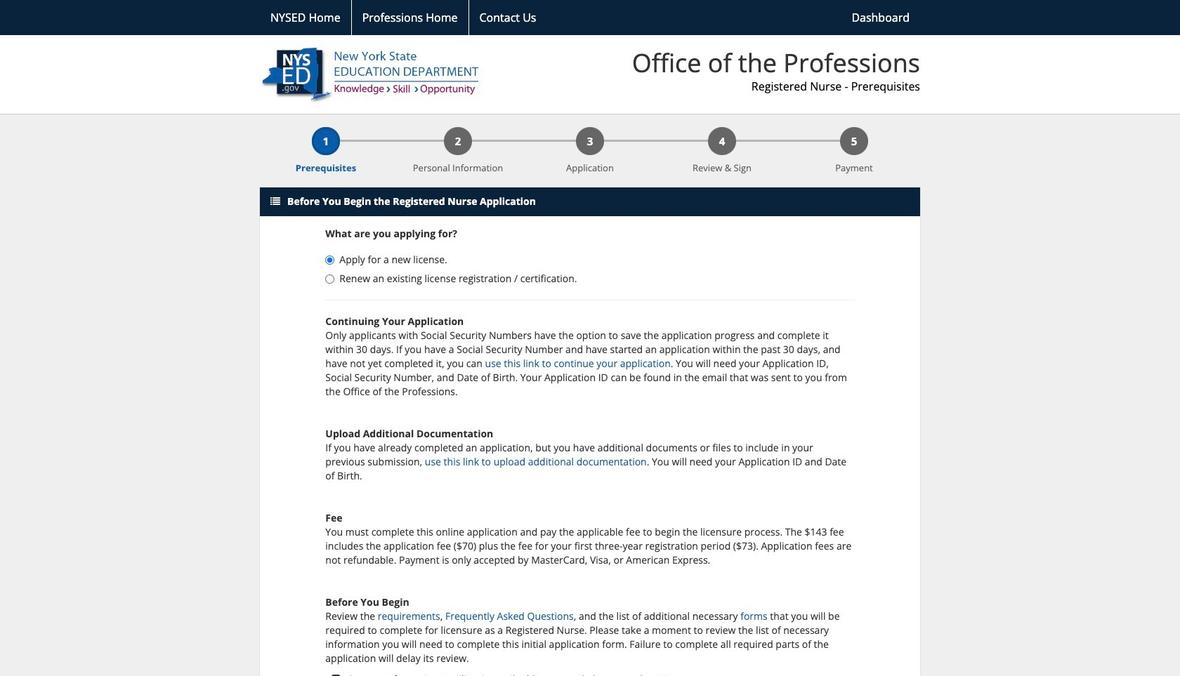 Task type: vqa. For each thing, say whether or not it's contained in the screenshot.
radio
yes



Task type: locate. For each thing, give the bounding box(es) containing it.
None radio
[[326, 275, 335, 284]]

None radio
[[326, 256, 335, 265]]



Task type: describe. For each thing, give the bounding box(es) containing it.
li image
[[326, 675, 347, 677]]

list image
[[271, 197, 280, 207]]



